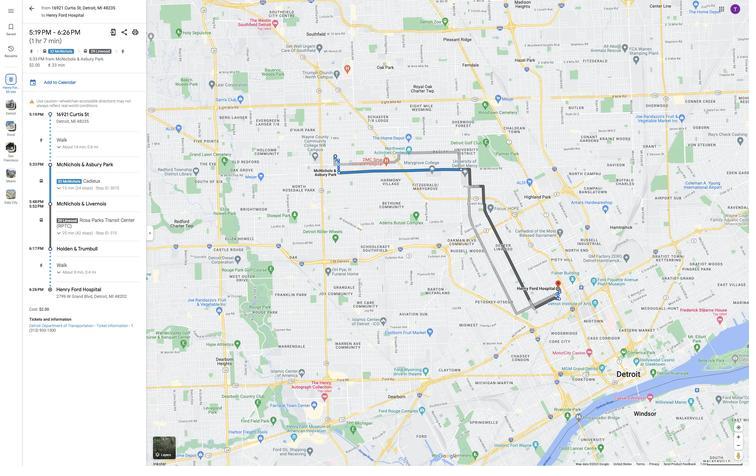 Task type: locate. For each thing, give the bounding box(es) containing it.
6:26 pm up cost:
[[29, 288, 44, 292]]

from inside 'from 16921 curtis st, detroit, mi 48235 to henry ford hospital'
[[41, 5, 50, 10]]

mi
[[94, 145, 98, 150], [92, 271, 96, 275], [703, 463, 706, 467]]

2 vertical spatial detroit,
[[94, 295, 108, 299]]

to
[[41, 13, 45, 18], [53, 80, 57, 85]]

2 about from the top
[[62, 271, 73, 275]]

48235 inside 'from 16921 curtis st, detroit, mi 48235 to henry ford hospital'
[[103, 5, 115, 10]]

0 vertical spatial asbury
[[81, 57, 94, 62]]

32 up 23
[[50, 49, 54, 54]]

 list
[[0, 0, 22, 467]]

0 vertical spatial 29
[[91, 49, 95, 54]]

42
[[77, 231, 81, 236]]

2 vertical spatial mi
[[109, 295, 114, 299]]

united states
[[614, 463, 632, 467]]

0 horizontal spatial ford
[[12, 86, 19, 90]]

1 vertical spatial 5:19 pm
[[29, 112, 44, 117]]

1 vertical spatial detroit,
[[56, 119, 70, 124]]

bus image down 7
[[42, 49, 47, 54]]

information up detroit department of transportation link
[[51, 318, 71, 322]]

16921 down 'real-' at the left of the page
[[56, 112, 68, 118]]

& for trumbull
[[74, 246, 77, 253]]

1 vertical spatial ,
[[84, 271, 84, 275]]

stops)
[[82, 186, 93, 191], [82, 231, 93, 236]]

0 vertical spatial 32
[[50, 49, 54, 54]]

to inside 'from 16921 curtis st, detroit, mi 48235 to henry ford hospital'
[[41, 13, 45, 18]]

about
[[62, 145, 73, 150], [62, 271, 73, 275]]

29 linwood up (rptc)
[[58, 219, 77, 223]]

detroit up doral
[[6, 112, 16, 116]]

bus image down 5:52 pm
[[39, 218, 44, 223]]

from
[[41, 5, 50, 10], [45, 57, 55, 62]]

mcnichols down 15
[[57, 201, 80, 207]]

1 vertical spatial walk image
[[39, 264, 44, 268]]

0 vertical spatial about
[[62, 145, 73, 150]]

min right 23
[[58, 63, 65, 68]]

1 right the ticket information link
[[131, 324, 133, 329]]

min right 7
[[48, 37, 60, 45]]

( inside 5:19 pm - 6:26 pm ( 1 hr 7 min )
[[29, 37, 31, 45]]

henry inside 'from 16921 curtis st, detroit, mi 48235 to henry ford hospital'
[[46, 13, 57, 18]]

mi right st,
[[97, 5, 102, 10]]

16921 inside 16921 curtis st detroit, mi 48235
[[56, 112, 68, 118]]

3010
[[110, 186, 119, 191]]

san
[[8, 154, 14, 158]]

1 vertical spatial $2.00
[[39, 308, 49, 312]]

32 for 32 mcnichols cadieux
[[58, 180, 62, 184]]

2 , then image from the left
[[114, 49, 119, 54]]

,
[[86, 145, 86, 150], [84, 271, 84, 275]]

curtis inside 'from 16921 curtis st, detroit, mi 48235 to henry ford hospital'
[[65, 5, 76, 10]]

, then image
[[36, 49, 40, 54], [114, 49, 119, 54]]

mi down world
[[71, 119, 76, 124]]

google maps element
[[0, 0, 749, 467]]

mi left 48202
[[109, 295, 114, 299]]

park inside '5:33 pm from mcnichols & asbury park $2.00'
[[95, 57, 103, 62]]

id: for asbury
[[105, 186, 109, 191]]

0 horizontal spatial ,
[[84, 271, 84, 275]]

min right 9
[[77, 271, 84, 275]]

walk up the about 14 min , 0.6 mi
[[57, 137, 67, 143]]

1 vertical spatial ·
[[94, 231, 95, 236]]

5:19 pm left )
[[29, 28, 51, 37]]

add
[[44, 80, 52, 85]]

0 vertical spatial ,
[[86, 145, 86, 150]]

mi right the 0.6
[[94, 145, 98, 150]]

1 horizontal spatial walk image
[[121, 49, 125, 54]]


[[8, 76, 14, 83]]

1 vertical spatial 5:33 pm
[[29, 162, 44, 167]]

asbury inside '5:33 pm from mcnichols & asbury park $2.00'
[[81, 57, 94, 62]]

4 places element
[[7, 146, 13, 151]]

-
[[53, 28, 56, 37], [94, 324, 95, 329], [128, 324, 131, 329]]

detroit, right st,
[[83, 5, 96, 10]]

- left ticket
[[94, 324, 95, 329]]

2 down 55 min
[[11, 104, 13, 108]]

2 · from the top
[[94, 231, 95, 236]]

information
[[51, 318, 71, 322], [108, 324, 128, 329]]

5:19 pm inside 5:19 pm - 6:26 pm ( 1 hr 7 min )
[[29, 28, 51, 37]]

about for about 14 min , 0.6 mi
[[62, 145, 73, 150]]

1 vertical spatial 32
[[58, 180, 62, 184]]

1 vertical spatial hospital
[[5, 90, 17, 94]]

515
[[110, 231, 117, 236]]

14
[[74, 145, 78, 150]]

1 2 from the top
[[11, 104, 13, 108]]

2 horizontal spatial ford
[[71, 287, 82, 293]]

id: left the 3010 in the top left of the page
[[105, 186, 109, 191]]

, then image
[[77, 49, 81, 54]]

2 places element down 55 min
[[7, 103, 13, 108]]

hospital inside 'from 16921 curtis st, detroit, mi 48235 to henry ford hospital'
[[68, 13, 84, 18]]

accessible
[[79, 99, 98, 104]]

, left 0.4
[[84, 271, 84, 275]]

ford inside 'from 16921 curtis st, detroit, mi 48235 to henry ford hospital'
[[58, 13, 67, 18]]

25 min ( 42 stops) · stop id: 515
[[62, 231, 117, 236]]

1 vertical spatial to
[[53, 80, 57, 85]]

hospital for henry ford hospital
[[5, 90, 17, 94]]

1 vertical spatial from
[[45, 57, 55, 62]]

mcnichols down "32 mcnichols" at left
[[56, 57, 76, 62]]

32 down mcnichols & asbury park
[[58, 180, 62, 184]]

0 vertical spatial 16921
[[52, 5, 64, 10]]

0 vertical spatial ·
[[94, 186, 95, 191]]

1 about from the top
[[62, 145, 73, 150]]

1 vertical spatial walk
[[57, 263, 67, 269]]

0 horizontal spatial mi
[[71, 119, 76, 124]]

& inside '5:33 pm from mcnichols & asbury park $2.00'
[[77, 57, 80, 62]]

0 vertical spatial stop
[[96, 186, 104, 191]]

mi for 0.4 mi
[[92, 271, 96, 275]]

daly city button
[[0, 187, 22, 206]]

walk image
[[29, 49, 34, 54], [121, 49, 125, 54]]

1 horizontal spatial 48235
[[103, 5, 115, 10]]

hospital down 
[[5, 90, 17, 94]]

2799
[[56, 295, 66, 299]]

& left livernois
[[81, 201, 85, 207]]

ford
[[58, 13, 67, 18], [12, 86, 19, 90], [71, 287, 82, 293]]

asbury up cadieux
[[86, 162, 102, 168]]

st
[[84, 112, 89, 118]]

2 2 from the top
[[11, 125, 13, 129]]

main content
[[22, 0, 146, 467]]

1 stops) from the top
[[82, 186, 93, 191]]

ford up 5:19 pm - 6:26 pm ( 1 hr 7 min )
[[58, 13, 67, 18]]

0 vertical spatial detroit
[[6, 112, 16, 116]]

0 vertical spatial ford
[[58, 13, 67, 18]]

ford up 55 min
[[12, 86, 19, 90]]

5:19 pm down always
[[29, 112, 44, 117]]

rosa parks transit center (rptc)
[[57, 218, 135, 229]]

min right the 14
[[79, 145, 86, 150]]

1 · from the top
[[94, 186, 95, 191]]

· down rosa parks transit center (rptc)
[[94, 231, 95, 236]]

32 for 32 mcnichols
[[50, 49, 54, 54]]

0 horizontal spatial 1
[[31, 37, 34, 45]]

2 vertical spatial hospital
[[83, 287, 101, 293]]

0 vertical spatial linwood
[[96, 49, 110, 54]]

5:33 pm down "hr"
[[29, 57, 44, 62]]

0 vertical spatial mi
[[94, 145, 98, 150]]

1 , then image from the left
[[36, 49, 40, 54]]

1 2 places element from the top
[[7, 103, 13, 108]]

map data ©2023 google
[[576, 463, 609, 467]]

· down cadieux
[[94, 186, 95, 191]]

2 vertical spatial henry
[[56, 287, 70, 293]]

walk image
[[39, 138, 44, 143], [39, 264, 44, 268]]

of
[[63, 324, 67, 329]]

48235 down st
[[77, 119, 89, 124]]

directions from 16921 curtis st, detroit, mi 48235 to henry ford hospital region
[[22, 23, 146, 467]]

2 horizontal spatial 1
[[700, 463, 702, 467]]

& down , then icon at the top of page
[[77, 57, 80, 62]]

1 horizontal spatial 6:26 pm
[[57, 28, 80, 37]]

1 horizontal spatial , then image
[[114, 49, 119, 54]]

4
[[11, 146, 13, 150]]

francisco
[[4, 159, 18, 163]]

0.6
[[87, 145, 93, 150]]

1 5:19 pm from the top
[[29, 28, 51, 37]]

1 horizontal spatial mi
[[97, 5, 102, 10]]

0 horizontal spatial -
[[53, 28, 56, 37]]

48202
[[115, 295, 127, 299]]

2 stop from the top
[[96, 231, 104, 236]]

ford up grand on the bottom of page
[[71, 287, 82, 293]]

0 horizontal spatial bus image
[[39, 218, 44, 223]]

stop down cadieux
[[96, 186, 104, 191]]

detroit, right blvd,
[[94, 295, 108, 299]]

1 horizontal spatial 1
[[131, 324, 133, 329]]

1 (313) 933-1300
[[29, 324, 133, 333]]

2 vertical spatial ford
[[71, 287, 82, 293]]

0 vertical spatial walk
[[57, 137, 67, 143]]

1 left "hr"
[[31, 37, 34, 45]]

linwood for bus icon to the left
[[63, 219, 77, 223]]

1 for 1 (313) 933-1300
[[131, 324, 133, 329]]

henry for henry ford hospital
[[3, 86, 12, 90]]

bus image
[[83, 49, 88, 54], [39, 218, 44, 223]]

6:26 pm up "32 mcnichols" at left
[[57, 28, 80, 37]]

ford inside henry ford hospital 2799 w grand blvd, detroit, mi 48202
[[71, 287, 82, 293]]

0 vertical spatial park
[[95, 57, 103, 62]]

933-
[[39, 329, 47, 333]]

walk down holden
[[57, 263, 67, 269]]

detroit, inside henry ford hospital 2799 w grand blvd, detroit, mi 48202
[[94, 295, 108, 299]]

st,
[[77, 5, 82, 10]]

16921
[[52, 5, 64, 10], [56, 112, 68, 118]]

2 vertical spatial mi
[[703, 463, 706, 467]]

zoom out image
[[736, 444, 741, 449]]

parks
[[92, 218, 104, 224]]

1 vertical spatial 2
[[11, 125, 13, 129]]

·
[[94, 186, 95, 191], [94, 231, 95, 236]]

mcnichols down )
[[55, 49, 72, 54]]

1 vertical spatial 48235
[[77, 119, 89, 124]]

2 up doral
[[11, 125, 13, 129]]

2 5:19 pm from the top
[[29, 112, 44, 117]]

0 vertical spatial 48235
[[103, 5, 115, 10]]

ford for henry ford hospital
[[12, 86, 19, 90]]

0 vertical spatial 2
[[11, 104, 13, 108]]

curtis inside 16921 curtis st detroit, mi 48235
[[69, 112, 83, 118]]

calendar
[[58, 80, 76, 85]]

0 vertical spatial $2.00
[[29, 63, 40, 68]]

0 vertical spatial bus image
[[42, 49, 47, 54]]

1 vertical spatial mi
[[71, 119, 76, 124]]

1 vertical spatial curtis
[[69, 112, 83, 118]]

henry up 55
[[3, 86, 12, 90]]

1 vertical spatial linwood
[[63, 219, 77, 223]]

1 vertical spatial stop
[[96, 231, 104, 236]]

( down 32 mcnichols cadieux
[[75, 186, 77, 191]]

0 horizontal spatial 48235
[[77, 119, 89, 124]]

detroit
[[6, 112, 16, 116], [29, 324, 41, 329]]

park
[[95, 57, 103, 62], [103, 162, 113, 168]]

0 vertical spatial hospital
[[68, 13, 84, 18]]

bus image right , then icon at the top of page
[[83, 49, 88, 54]]

32 mcnichols cadieux
[[58, 179, 100, 184]]

29 right , then icon at the top of page
[[91, 49, 95, 54]]

detroit, inside 'from 16921 curtis st, detroit, mi 48235 to henry ford hospital'
[[83, 5, 96, 10]]

1 horizontal spatial linwood
[[96, 49, 110, 54]]

united states button
[[614, 463, 632, 467]]

0 vertical spatial 5:33 pm
[[29, 57, 44, 62]]

32 mcnichols
[[50, 49, 72, 54]]

1 id: from the top
[[105, 186, 109, 191]]

linwood up (rptc)
[[63, 219, 77, 223]]

stop
[[96, 186, 104, 191], [96, 231, 104, 236]]

mi right 0.4
[[92, 271, 96, 275]]

& up 32 mcnichols cadieux
[[81, 162, 85, 168]]

0 horizontal spatial 32
[[50, 49, 54, 54]]

& for livernois
[[81, 201, 85, 207]]

- right ticket
[[128, 324, 131, 329]]

2 places element for detroit
[[7, 103, 13, 108]]

id:
[[105, 186, 109, 191], [105, 231, 109, 236]]

hospital inside henry ford hospital
[[5, 90, 17, 94]]

5:33 pm right francisco
[[29, 162, 44, 167]]

about left the 14
[[62, 145, 73, 150]]

2 places element up doral
[[7, 124, 13, 130]]

1 stop from the top
[[96, 186, 104, 191]]

2 5:33 pm from the top
[[29, 162, 44, 167]]

miami
[[6, 180, 16, 184]]

use
[[37, 99, 43, 104]]

miami button
[[0, 166, 22, 185]]

curtis left st,
[[65, 5, 76, 10]]

1 vertical spatial henry
[[3, 86, 12, 90]]

, left the 0.6
[[86, 145, 86, 150]]

asbury down , then icon at the top of page
[[81, 57, 94, 62]]

layers
[[161, 454, 171, 458]]

& right holden
[[74, 246, 77, 253]]

0 vertical spatial 6:26 pm
[[57, 28, 80, 37]]

stops) down cadieux
[[82, 186, 93, 191]]

hospital down st,
[[68, 13, 84, 18]]

curtis down world
[[69, 112, 83, 118]]

0 vertical spatial from
[[41, 5, 50, 10]]

1300
[[47, 329, 56, 333]]

32 inside 32 mcnichols cadieux
[[58, 180, 62, 184]]

0 vertical spatial (
[[29, 37, 31, 45]]

information right ticket
[[108, 324, 128, 329]]

to right add
[[53, 80, 57, 85]]

$2.00 up and
[[39, 308, 49, 312]]

1 vertical spatial ford
[[12, 86, 19, 90]]

55 min
[[6, 90, 16, 94]]

2 2 places element from the top
[[7, 124, 13, 130]]

6:17 pm
[[29, 247, 44, 251]]

1 horizontal spatial detroit
[[29, 324, 41, 329]]

1 walk image from the top
[[39, 138, 44, 143]]

0.4
[[85, 271, 91, 275]]

mcnichols up 15
[[63, 180, 80, 184]]

from 16921 curtis st, detroit, mi 48235 to henry ford hospital
[[41, 5, 115, 18]]

2 places element
[[7, 103, 13, 108], [7, 124, 13, 130]]

2 walk image from the top
[[39, 264, 44, 268]]

0 vertical spatial detroit,
[[83, 5, 96, 10]]

mi for 0.6 mi
[[94, 145, 98, 150]]

about left 9
[[62, 271, 73, 275]]

0 vertical spatial mi
[[97, 5, 102, 10]]

henry inside henry ford hospital 2799 w grand blvd, detroit, mi 48202
[[56, 287, 70, 293]]

48235 right st,
[[103, 5, 115, 10]]

about 9 min , 0.4 mi
[[62, 271, 96, 275]]

stop for asbury
[[96, 186, 104, 191]]

16921 curtis st detroit, mi 48235
[[56, 112, 89, 124]]

2 horizontal spatial mi
[[109, 295, 114, 299]]

0 horizontal spatial walk image
[[29, 49, 34, 54]]

1 vertical spatial stops)
[[82, 231, 93, 236]]

henry inside henry ford hospital
[[3, 86, 12, 90]]

5:33 pm inside '5:33 pm from mcnichols & asbury park $2.00'
[[29, 57, 44, 62]]

1 vertical spatial (
[[75, 186, 77, 191]]

1 vertical spatial 16921
[[56, 112, 68, 118]]

show your location image
[[736, 426, 741, 431]]

google
[[599, 463, 609, 467]]

id: left 515
[[105, 231, 109, 236]]

detroit, down 'real-' at the left of the page
[[56, 119, 70, 124]]

bus image up 5:48 pm
[[39, 179, 44, 184]]

0 horizontal spatial detroit
[[6, 112, 16, 116]]

2 places element for doral
[[7, 124, 13, 130]]

hr
[[36, 37, 42, 45]]

henry
[[46, 13, 57, 18], [3, 86, 12, 90], [56, 287, 70, 293]]

zoom in image
[[736, 436, 741, 440]]

0 vertical spatial to
[[41, 13, 45, 18]]

detroit for detroit department of transportation - ticket information
[[29, 324, 41, 329]]

detroit inside region
[[29, 324, 41, 329]]

0 vertical spatial 2 places element
[[7, 103, 13, 108]]

bus image
[[42, 49, 47, 54], [39, 179, 44, 184]]

footer
[[576, 463, 700, 467]]

henry up 2799
[[56, 287, 70, 293]]

hospital
[[68, 13, 84, 18], [5, 90, 17, 94], [83, 287, 101, 293]]

detroit, inside 16921 curtis st detroit, mi 48235
[[56, 119, 70, 124]]

from up walking icon
[[45, 57, 55, 62]]

1 right feedback
[[700, 463, 702, 467]]

0 vertical spatial henry
[[46, 13, 57, 18]]

0 vertical spatial 29 linwood
[[91, 49, 110, 54]]

2 for doral
[[11, 125, 13, 129]]

mcnichols
[[55, 49, 72, 54], [56, 57, 76, 62], [57, 162, 80, 168], [63, 180, 80, 184], [57, 201, 80, 207]]

)
[[60, 37, 62, 45]]

0 horizontal spatial linwood
[[63, 219, 77, 223]]

0 horizontal spatial 29 linwood
[[58, 219, 77, 223]]

1 vertical spatial id:
[[105, 231, 109, 236]]

1 vertical spatial 6:26 pm
[[29, 288, 44, 292]]

conditions
[[79, 104, 97, 108]]

real-
[[61, 104, 69, 108]]

hospital up blvd,
[[83, 287, 101, 293]]

- left )
[[53, 28, 56, 37]]

29 linwood right , then icon at the top of page
[[91, 49, 110, 54]]

1 vertical spatial mi
[[92, 271, 96, 275]]

show street view coverage image
[[734, 452, 743, 461]]

ford inside henry ford hospital
[[12, 86, 19, 90]]

linwood right , then icon at the top of page
[[96, 49, 110, 54]]

1 5:33 pm from the top
[[29, 57, 44, 62]]

0 vertical spatial information
[[51, 318, 71, 322]]

mi
[[97, 5, 102, 10], [71, 119, 76, 124], [109, 295, 114, 299]]

1 inside 1 (313) 933-1300
[[131, 324, 133, 329]]

1 for 1 mi
[[700, 463, 702, 467]]

from up 5:19 pm - 6:26 pm ( 1 hr 7 min )
[[41, 5, 50, 10]]

1 horizontal spatial 32
[[58, 180, 62, 184]]

henry for henry ford hospital 2799 w grand blvd, detroit, mi 48202
[[56, 287, 70, 293]]

1 horizontal spatial ,
[[86, 145, 86, 150]]

detroit down tickets
[[29, 324, 41, 329]]

2 vertical spatial (
[[75, 231, 77, 236]]

2 stops) from the top
[[82, 231, 93, 236]]

· for asbury
[[94, 186, 95, 191]]

mi right feedback
[[703, 463, 706, 467]]

stop down rosa parks transit center (rptc)
[[96, 231, 104, 236]]

ticket
[[96, 324, 107, 329]]

29 for bus icon to the left
[[58, 219, 62, 223]]

2 id: from the top
[[105, 231, 109, 236]]

always
[[37, 104, 49, 108]]

1 vertical spatial information
[[108, 324, 128, 329]]

detroit inside  list
[[6, 112, 16, 116]]

warning tooltip
[[29, 100, 34, 104]]

16921 left st,
[[52, 5, 64, 10]]

29 up (rptc)
[[58, 219, 62, 223]]

1 walk from the top
[[57, 137, 67, 143]]

footer containing map data ©2023 google
[[576, 463, 700, 467]]

to up 5:19 pm - 6:26 pm ( 1 hr 7 min )
[[41, 13, 45, 18]]

$2.00 left walking icon
[[29, 63, 40, 68]]

detroit,
[[83, 5, 96, 10], [56, 119, 70, 124], [94, 295, 108, 299]]

mcnichols down the 14
[[57, 162, 80, 168]]

stop for livernois
[[96, 231, 104, 236]]

min right 55
[[10, 90, 16, 94]]

2
[[11, 104, 13, 108], [11, 125, 13, 129]]

0 vertical spatial bus image
[[83, 49, 88, 54]]

hospital inside henry ford hospital 2799 w grand blvd, detroit, mi 48202
[[83, 287, 101, 293]]

daly
[[5, 201, 11, 205]]

1 vertical spatial 1
[[131, 324, 133, 329]]

google account: tyler black  
(blacklashes1000@gmail.com) image
[[731, 4, 740, 14]]

1 vertical spatial 2 places element
[[7, 124, 13, 130]]

0 horizontal spatial , then image
[[36, 49, 40, 54]]

0 horizontal spatial 29
[[58, 219, 62, 223]]

united
[[614, 463, 622, 467]]

mi inside 'from 16921 curtis st, detroit, mi 48235 to henry ford hospital'
[[97, 5, 102, 10]]

1 vertical spatial 29 linwood
[[58, 219, 77, 223]]

main content containing 5:19 pm
[[22, 0, 146, 467]]

henry up 5:19 pm - 6:26 pm ( 1 hr 7 min )
[[46, 13, 57, 18]]

( left "hr"
[[29, 37, 31, 45]]

$2.00 inside '5:33 pm from mcnichols & asbury park $2.00'
[[29, 63, 40, 68]]

1 horizontal spatial 29 linwood
[[91, 49, 110, 54]]

1 vertical spatial park
[[103, 162, 113, 168]]

2 walk from the top
[[57, 263, 67, 269]]

stops) right 42
[[82, 231, 93, 236]]

( right '25'
[[75, 231, 77, 236]]

cost: $2.00
[[29, 308, 49, 312]]



Task type: vqa. For each thing, say whether or not it's contained in the screenshot.
48235 in 16921 Curtis St Detroit, MI 48235
yes



Task type: describe. For each thing, give the bounding box(es) containing it.
1 mi button
[[700, 463, 743, 467]]

footer inside the google maps 'element'
[[576, 463, 700, 467]]

& for asbury
[[81, 162, 85, 168]]

ford for henry ford hospital 2799 w grand blvd, detroit, mi 48202
[[71, 287, 82, 293]]

(rptc)
[[57, 224, 72, 229]]

san francisco
[[4, 154, 18, 163]]

saved button
[[0, 21, 22, 38]]

mcnichols inside 32 mcnichols cadieux
[[63, 180, 80, 184]]

( for mcnichols & livernois
[[75, 231, 77, 236]]

holden & trumbull
[[57, 246, 98, 253]]

2 for detroit
[[11, 104, 13, 108]]

5:33 pm for 5:33 pm from mcnichols & asbury park $2.00
[[29, 57, 44, 62]]

walk for about 14 min , 0.6 mi
[[57, 137, 67, 143]]

collapse side panel image
[[147, 230, 153, 237]]

( for mcnichols & asbury park
[[75, 186, 77, 191]]

1 inside 5:19 pm - 6:26 pm ( 1 hr 7 min )
[[31, 37, 34, 45]]

hospital for henry ford hospital 2799 w grand blvd, detroit, mi 48202
[[83, 287, 101, 293]]

mcnichols inside '5:33 pm from mcnichols & asbury park $2.00'
[[56, 57, 76, 62]]

48235 inside 16921 curtis st detroit, mi 48235
[[77, 119, 89, 124]]

not
[[125, 99, 131, 104]]

id: for livernois
[[105, 231, 109, 236]]

product
[[671, 463, 682, 467]]

mi inside henry ford hospital 2799 w grand blvd, detroit, mi 48202
[[109, 295, 114, 299]]

cadieux
[[83, 179, 100, 184]]

1 walk image from the left
[[29, 49, 34, 54]]

5:33 pm from mcnichols & asbury park $2.00
[[29, 57, 103, 68]]

from inside '5:33 pm from mcnichols & asbury park $2.00'
[[45, 57, 55, 62]]

- inside 5:19 pm - 6:26 pm ( 1 hr 7 min )
[[53, 28, 56, 37]]

1 vertical spatial asbury
[[86, 162, 102, 168]]

doral
[[7, 133, 15, 137]]

2 walk image from the left
[[121, 49, 125, 54]]

mcnichols & livernois
[[57, 201, 106, 207]]

16921 inside 'from 16921 curtis st, detroit, mi 48235 to henry ford hospital'
[[52, 5, 64, 10]]

transit
[[105, 218, 120, 224]]

henry ford hospital
[[3, 86, 19, 94]]

about for about 9 min , 0.4 mi
[[62, 271, 73, 275]]

· for livernois
[[94, 231, 95, 236]]

may
[[117, 99, 124, 104]]

directions
[[99, 99, 116, 104]]

5:33 pm for 5:33 pm
[[29, 162, 44, 167]]

, for 14 min
[[86, 145, 86, 150]]

stops) for asbury
[[82, 186, 93, 191]]

9
[[74, 271, 76, 275]]

daly city
[[5, 201, 17, 205]]

send product feedback button
[[664, 463, 696, 467]]

rosa
[[80, 218, 90, 224]]

world
[[69, 104, 78, 108]]

to inside button
[[53, 80, 57, 85]]

walk image for about 9 min , 0.4 mi
[[39, 264, 44, 268]]

ticket information link
[[96, 324, 128, 329]]

saved
[[6, 32, 16, 36]]

5:52 pm
[[29, 204, 44, 209]]

55
[[6, 90, 10, 94]]

add to calendar
[[44, 80, 76, 85]]

23 min
[[52, 63, 65, 68]]

terms
[[636, 463, 645, 467]]

walk image for about 14 min , 0.6 mi
[[39, 138, 44, 143]]

menu image
[[7, 7, 15, 15]]

29 for bus icon to the right
[[91, 49, 95, 54]]

blvd,
[[84, 295, 93, 299]]

use caution–wheelchair-accessible directions may not always reflect real-world conditions
[[37, 99, 131, 108]]

transportation
[[68, 324, 93, 329]]

2 horizontal spatial -
[[128, 324, 131, 329]]

1 horizontal spatial bus image
[[83, 49, 88, 54]]

terms button
[[636, 463, 645, 467]]

livernois
[[86, 201, 106, 207]]

0 horizontal spatial information
[[51, 318, 71, 322]]

5:19 pm for 5:19 pm - 6:26 pm ( 1 hr 7 min )
[[29, 28, 51, 37]]

data
[[583, 463, 589, 467]]

city
[[12, 201, 17, 205]]

privacy
[[649, 463, 659, 467]]

send
[[664, 463, 671, 467]]

caution–wheelchair-
[[44, 99, 79, 104]]

holden
[[57, 246, 73, 253]]

15 min ( 24 stops) · stop id: 3010
[[62, 186, 119, 191]]

cost:
[[29, 308, 38, 312]]

mi inside 16921 curtis st detroit, mi 48235
[[71, 119, 76, 124]]

min right '25'
[[68, 231, 74, 236]]

, for 9 min
[[84, 271, 84, 275]]

map
[[576, 463, 582, 467]]

walk for about 9 min , 0.4 mi
[[57, 263, 67, 269]]

5:19 pm - 6:26 pm ( 1 hr 7 min )
[[29, 28, 80, 45]]

1 horizontal spatial -
[[94, 324, 95, 329]]

min inside  list
[[10, 90, 16, 94]]

7
[[43, 37, 47, 45]]

feedback
[[683, 463, 696, 467]]

29 linwood for bus icon to the left
[[58, 219, 77, 223]]

(313)
[[29, 329, 38, 333]]

stops) for livernois
[[82, 231, 93, 236]]

15
[[62, 186, 67, 191]]

walking image
[[47, 63, 52, 67]]

reflect
[[49, 104, 60, 108]]

add to calendar button
[[41, 77, 79, 88]]

linwood for bus icon to the right
[[96, 49, 110, 54]]

6:26 pm inside 5:19 pm - 6:26 pm ( 1 hr 7 min )
[[57, 28, 80, 37]]

29 linwood for bus icon to the right
[[91, 49, 110, 54]]

henry ford hospital 2799 w grand blvd, detroit, mi 48202
[[56, 287, 127, 299]]

states
[[623, 463, 632, 467]]

tickets
[[29, 318, 42, 322]]

5:19 pm for 5:19 pm
[[29, 112, 44, 117]]

1 vertical spatial bus image
[[39, 179, 44, 184]]

tickets and information
[[29, 318, 71, 322]]

and
[[43, 318, 50, 322]]

1 mi
[[700, 463, 706, 467]]

about 14 min , 0.6 mi
[[62, 145, 98, 150]]

privacy button
[[649, 463, 659, 467]]

24
[[77, 186, 81, 191]]

recents button
[[0, 43, 22, 60]]

trumbull
[[78, 246, 98, 253]]

©2023
[[589, 463, 599, 467]]

0 horizontal spatial 6:26 pm
[[29, 288, 44, 292]]

23
[[52, 63, 57, 68]]

recents
[[5, 54, 17, 58]]

detroit department of transportation - ticket information
[[29, 324, 128, 329]]

min right 15
[[68, 186, 74, 191]]

detroit for detroit
[[6, 112, 16, 116]]

grand
[[72, 295, 83, 299]]

w
[[67, 295, 71, 299]]

min inside 5:19 pm - 6:26 pm ( 1 hr 7 min )
[[48, 37, 60, 45]]



